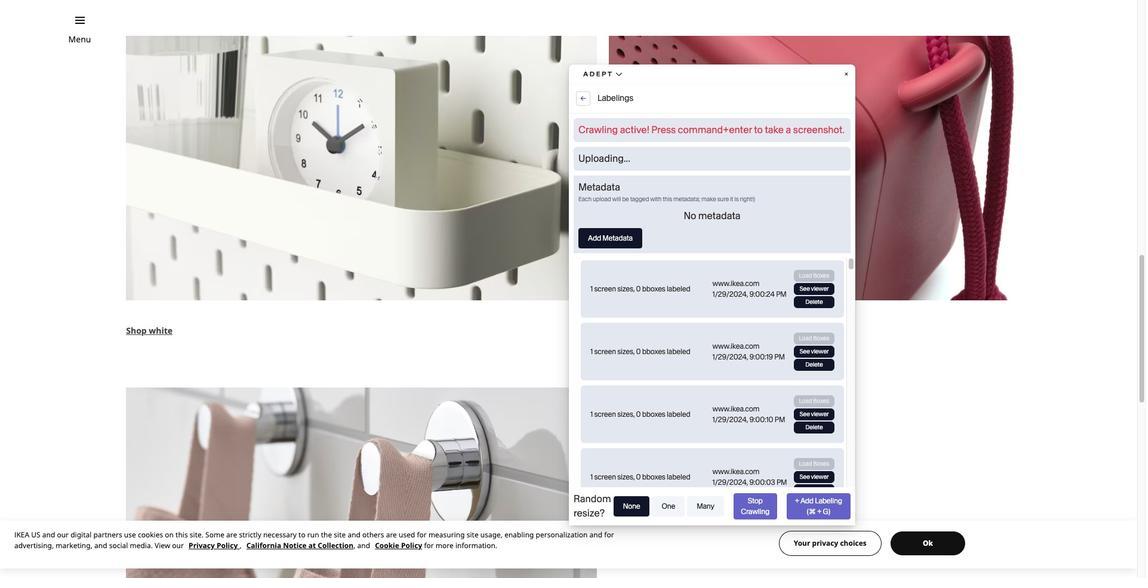 Task type: describe. For each thing, give the bounding box(es) containing it.
us
[[31, 530, 40, 540]]

digital
[[71, 530, 92, 540]]

shop white link
[[126, 325, 173, 337]]

1 policy from the left
[[217, 541, 238, 551]]

shop
[[126, 325, 147, 337]]

strictly
[[239, 530, 262, 540]]

to
[[299, 530, 306, 540]]

this
[[176, 530, 188, 540]]

ikea
[[14, 530, 29, 540]]

cookie
[[375, 541, 400, 551]]

and down partners
[[94, 541, 107, 551]]

notice
[[283, 541, 307, 551]]

personalization
[[536, 530, 588, 540]]

advertising,
[[14, 541, 54, 551]]

choices
[[841, 538, 867, 548]]

menu
[[68, 33, 91, 45]]

pink towels image
[[126, 388, 597, 578]]

and right personalization
[[590, 530, 603, 540]]

social
[[109, 541, 128, 551]]

more
[[436, 541, 454, 551]]

cookie policy link
[[375, 541, 422, 551]]

and right us
[[42, 530, 55, 540]]

your
[[794, 538, 811, 548]]

for left more
[[424, 541, 434, 551]]

collection
[[318, 541, 354, 551]]

privacy
[[189, 541, 215, 551]]

2 , from the left
[[354, 541, 356, 551]]

on
[[165, 530, 174, 540]]

california notice at collection link
[[247, 541, 354, 551]]

others
[[363, 530, 384, 540]]

use
[[124, 530, 136, 540]]

california
[[247, 541, 281, 551]]

at
[[309, 541, 316, 551]]

view
[[155, 541, 170, 551]]

partners
[[93, 530, 122, 540]]

cookies
[[138, 530, 163, 540]]



Task type: locate. For each thing, give the bounding box(es) containing it.
media.
[[130, 541, 153, 551]]

the
[[321, 530, 332, 540]]

site up privacy policy , california notice at collection , and cookie policy for more information.
[[334, 530, 346, 540]]

ok button
[[891, 532, 966, 556]]

0 horizontal spatial site
[[334, 530, 346, 540]]

and up privacy policy , california notice at collection , and cookie policy for more information.
[[348, 530, 361, 540]]

1 horizontal spatial are
[[386, 530, 397, 540]]

0 horizontal spatial policy
[[217, 541, 238, 551]]

1 horizontal spatial ,
[[354, 541, 356, 551]]

policy down some on the bottom
[[217, 541, 238, 551]]

are right some on the bottom
[[226, 530, 237, 540]]

, down strictly
[[240, 541, 242, 551]]

2 site from the left
[[467, 530, 479, 540]]

shop white
[[126, 325, 173, 337]]

0 horizontal spatial ,
[[240, 541, 242, 551]]

ok
[[923, 538, 934, 548]]

ikea us and our digital partners use cookies on this site. some are strictly necessary to run the site and others are used for measuring site usage, enabling personalization and for advertising, marketing, and social media. view our
[[14, 530, 614, 551]]

usage,
[[481, 530, 503, 540]]

0 horizontal spatial are
[[226, 530, 237, 540]]

privacy policy , california notice at collection , and cookie policy for more information.
[[189, 541, 498, 551]]

some
[[206, 530, 225, 540]]

2 policy from the left
[[401, 541, 422, 551]]

are up cookie
[[386, 530, 397, 540]]

white pge board shelf and clock image
[[126, 36, 597, 301]]

site
[[334, 530, 346, 540], [467, 530, 479, 540]]

information.
[[456, 541, 498, 551]]

your privacy choices button
[[779, 531, 882, 556]]

privacy
[[813, 538, 839, 548]]

1 vertical spatial our
[[172, 541, 184, 551]]

necessary
[[263, 530, 297, 540]]

our down this
[[172, 541, 184, 551]]

red speaker image
[[609, 36, 1080, 301]]

and down others
[[358, 541, 370, 551]]

our up marketing,
[[57, 530, 69, 540]]

0 horizontal spatial our
[[57, 530, 69, 540]]

1 site from the left
[[334, 530, 346, 540]]

for right personalization
[[605, 530, 614, 540]]

marketing,
[[56, 541, 93, 551]]

policy down the used
[[401, 541, 422, 551]]

used
[[399, 530, 415, 540]]

privacy policy link
[[189, 541, 240, 551]]

1 are from the left
[[226, 530, 237, 540]]

1 horizontal spatial our
[[172, 541, 184, 551]]

menu button
[[68, 33, 91, 46]]

your privacy choices
[[794, 538, 867, 548]]

,
[[240, 541, 242, 551], [354, 541, 356, 551]]

are
[[226, 530, 237, 540], [386, 530, 397, 540]]

1 horizontal spatial site
[[467, 530, 479, 540]]

measuring
[[429, 530, 465, 540]]

1 horizontal spatial policy
[[401, 541, 422, 551]]

white
[[149, 325, 173, 337]]

policy
[[217, 541, 238, 551], [401, 541, 422, 551]]

and
[[42, 530, 55, 540], [348, 530, 361, 540], [590, 530, 603, 540], [94, 541, 107, 551], [358, 541, 370, 551]]

2 are from the left
[[386, 530, 397, 540]]

for right the used
[[417, 530, 427, 540]]

our
[[57, 530, 69, 540], [172, 541, 184, 551]]

for
[[417, 530, 427, 540], [605, 530, 614, 540], [424, 541, 434, 551]]

0 vertical spatial our
[[57, 530, 69, 540]]

1 , from the left
[[240, 541, 242, 551]]

site up information.
[[467, 530, 479, 540]]

enabling
[[505, 530, 534, 540]]

, left cookie
[[354, 541, 356, 551]]

site.
[[190, 530, 204, 540]]

run
[[308, 530, 319, 540]]



Task type: vqa. For each thing, say whether or not it's contained in the screenshot.
rightmost The Personalized
no



